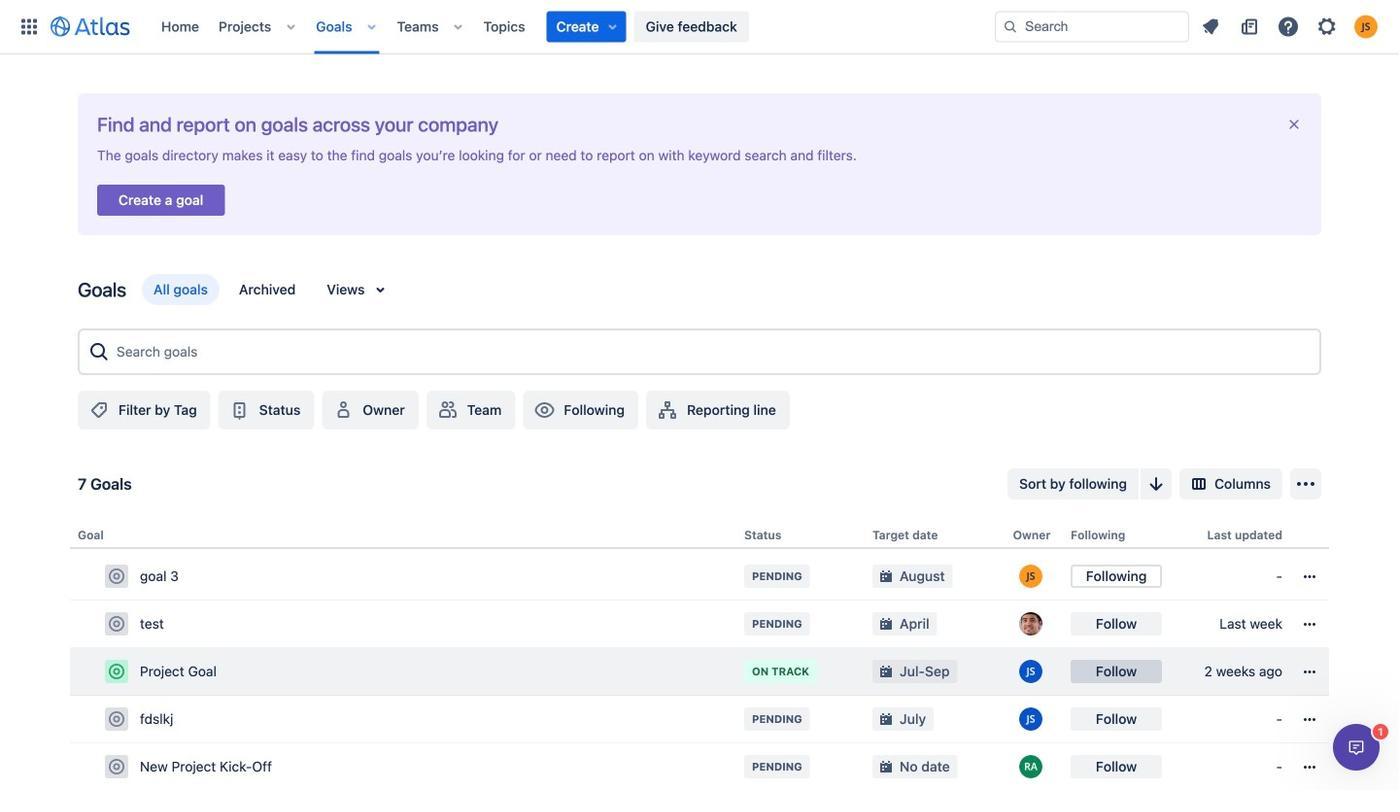 Task type: locate. For each thing, give the bounding box(es) containing it.
notifications image
[[1200, 15, 1223, 38]]

top element
[[12, 0, 995, 54]]

test image
[[109, 616, 124, 632]]

3 more icon image from the top
[[1299, 660, 1322, 684]]

2 more icon image from the top
[[1299, 613, 1322, 636]]

dialog
[[1334, 724, 1380, 771]]

more icon image for goal 3 image
[[1299, 565, 1322, 588]]

5 more icon image from the top
[[1299, 755, 1322, 779]]

help image
[[1277, 15, 1301, 38]]

1 more icon image from the top
[[1299, 565, 1322, 588]]

banner
[[0, 0, 1400, 54]]

switch to... image
[[17, 15, 41, 38]]

None search field
[[995, 11, 1190, 42]]

following image
[[533, 399, 556, 422]]

search image
[[1003, 19, 1019, 35]]

4 more icon image from the top
[[1299, 708, 1322, 731]]

more icon image
[[1299, 565, 1322, 588], [1299, 613, 1322, 636], [1299, 660, 1322, 684], [1299, 708, 1322, 731], [1299, 755, 1322, 779]]

Search field
[[995, 11, 1190, 42]]

close banner image
[[1287, 117, 1303, 132]]



Task type: describe. For each thing, give the bounding box(es) containing it.
more icon image for the fdslkj icon
[[1299, 708, 1322, 731]]

search goals image
[[87, 340, 111, 364]]

more icon image for project goal image
[[1299, 660, 1322, 684]]

account image
[[1355, 15, 1378, 38]]

settings image
[[1316, 15, 1340, 38]]

more options image
[[1295, 472, 1318, 496]]

label image
[[87, 399, 111, 422]]

more icon image for new project kick-off image
[[1299, 755, 1322, 779]]

Search goals field
[[111, 334, 1312, 369]]

goal 3 image
[[109, 569, 124, 584]]

more icon image for test icon
[[1299, 613, 1322, 636]]

fdslkj image
[[109, 712, 124, 727]]

reverse sort order image
[[1145, 472, 1169, 496]]

project goal image
[[109, 664, 124, 680]]

new project kick-off image
[[109, 759, 124, 775]]

status image
[[228, 399, 252, 422]]



Task type: vqa. For each thing, say whether or not it's contained in the screenshot.
'Notifications' image
yes



